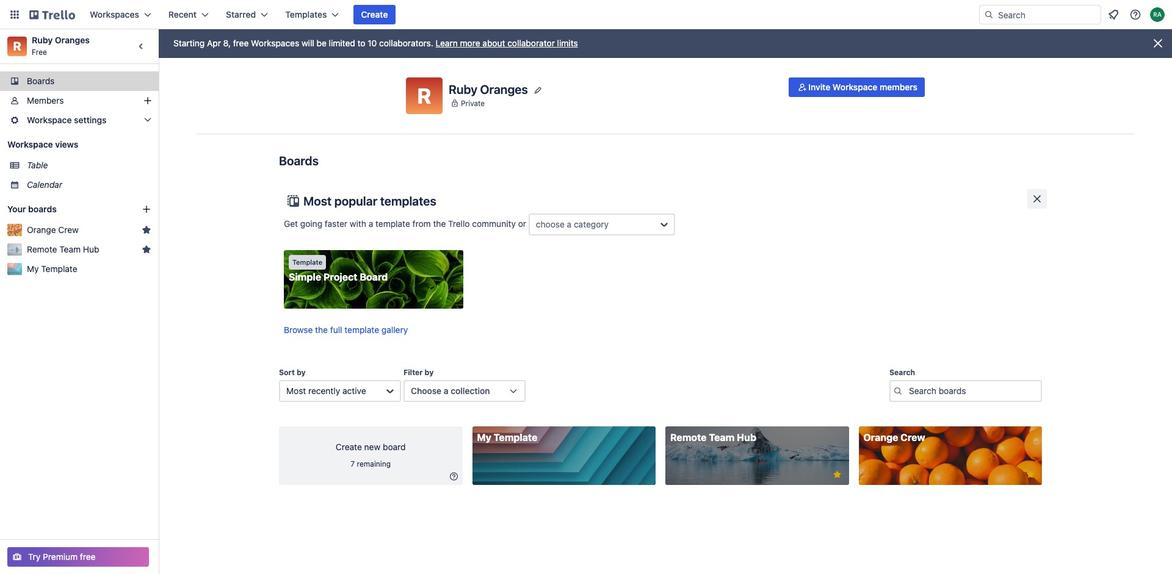 Task type: describe. For each thing, give the bounding box(es) containing it.
limited
[[329, 38, 355, 48]]

open information menu image
[[1130, 9, 1142, 21]]

orange inside "orange crew" link
[[864, 432, 899, 443]]

7
[[351, 460, 355, 469]]

most for most popular templates
[[304, 194, 332, 208]]

workspace views
[[7, 139, 78, 150]]

gallery
[[382, 325, 408, 335]]

starred button
[[219, 5, 276, 24]]

calendar link
[[27, 179, 151, 191]]

workspace for views
[[7, 139, 53, 150]]

sort
[[279, 368, 295, 377]]

full
[[330, 325, 342, 335]]

Search field
[[994, 5, 1101, 24]]

remote inside button
[[27, 244, 57, 255]]

collaborators.
[[379, 38, 434, 48]]

your boards with 3 items element
[[7, 202, 123, 217]]

try premium free
[[28, 552, 96, 563]]

with
[[350, 218, 366, 229]]

simple
[[289, 272, 321, 283]]

workspace settings
[[27, 115, 107, 125]]

1 vertical spatial crew
[[901, 432, 926, 443]]

try premium free button
[[7, 548, 149, 567]]

collection
[[451, 386, 490, 396]]

get going faster with a template from the trello community or
[[284, 218, 529, 229]]

click to unstar this board. it will be removed from your starred list. image for orange crew
[[1026, 470, 1037, 481]]

calendar
[[27, 180, 62, 190]]

ruby anderson (rubyanderson7) image
[[1151, 7, 1165, 22]]

r button
[[406, 78, 443, 114]]

filter by
[[404, 368, 434, 377]]

a for choose a collection
[[444, 386, 449, 396]]

settings
[[74, 115, 107, 125]]

limits
[[557, 38, 578, 48]]

choose a collection
[[411, 386, 490, 396]]

popular
[[335, 194, 378, 208]]

going
[[300, 218, 323, 229]]

1 horizontal spatial my template link
[[472, 427, 656, 486]]

1 horizontal spatial the
[[433, 218, 446, 229]]

views
[[55, 139, 78, 150]]

back to home image
[[29, 5, 75, 24]]

get
[[284, 218, 298, 229]]

workspace for settings
[[27, 115, 72, 125]]

new
[[364, 442, 381, 453]]

apr
[[207, 38, 221, 48]]

collaborator
[[508, 38, 555, 48]]

crew inside button
[[58, 225, 79, 235]]

1 horizontal spatial my template
[[477, 432, 538, 443]]

choose a collection button
[[404, 381, 526, 403]]

workspace navigation collapse icon image
[[133, 38, 150, 55]]

ruby oranges free
[[32, 35, 90, 57]]

about
[[483, 38, 505, 48]]

0 horizontal spatial the
[[315, 325, 328, 335]]

templates button
[[278, 5, 347, 24]]

create button
[[354, 5, 395, 24]]

faster
[[325, 218, 348, 229]]

boards link
[[0, 71, 159, 91]]

ruby oranges link
[[32, 35, 90, 45]]

1 vertical spatial template
[[345, 325, 379, 335]]

browse
[[284, 325, 313, 335]]

1 vertical spatial sm image
[[448, 471, 460, 483]]

members
[[27, 95, 64, 106]]

more
[[460, 38, 480, 48]]

table
[[27, 160, 48, 170]]

recent button
[[161, 5, 216, 24]]

a for choose a category
[[567, 219, 572, 230]]

category
[[574, 219, 609, 230]]

add board image
[[142, 205, 151, 214]]

r for r button
[[418, 83, 431, 108]]

workspace settings button
[[0, 111, 159, 130]]

premium
[[43, 552, 78, 563]]

or
[[518, 218, 527, 229]]

0 horizontal spatial my
[[27, 264, 39, 274]]

0 notifications image
[[1107, 7, 1121, 22]]

most for most recently active
[[286, 386, 306, 396]]

1 horizontal spatial orange crew
[[864, 432, 926, 443]]

invite
[[809, 82, 831, 92]]

try
[[28, 552, 41, 563]]

active
[[343, 386, 366, 396]]

invite workspace members button
[[789, 78, 925, 97]]

sort by
[[279, 368, 306, 377]]

boards
[[28, 204, 57, 214]]

to
[[358, 38, 366, 48]]

template simple project board
[[289, 258, 388, 283]]

1 horizontal spatial team
[[709, 432, 735, 443]]

0 vertical spatial template
[[376, 218, 410, 229]]

be
[[317, 38, 327, 48]]

private
[[461, 99, 485, 108]]

8,
[[223, 38, 231, 48]]

starting apr 8, free workspaces will be limited to 10 collaborators. learn more about collaborator limits
[[173, 38, 578, 48]]

workspaces button
[[82, 5, 159, 24]]



Task type: vqa. For each thing, say whether or not it's contained in the screenshot.
Add
no



Task type: locate. For each thing, give the bounding box(es) containing it.
click to unstar this board. it will be removed from your starred list. image
[[832, 470, 843, 481], [1026, 470, 1037, 481]]

your
[[7, 204, 26, 214]]

remaining
[[357, 460, 391, 469]]

workspace down members
[[27, 115, 72, 125]]

oranges for ruby oranges free
[[55, 35, 90, 45]]

templates
[[380, 194, 437, 208]]

hub inside button
[[83, 244, 99, 255]]

1 vertical spatial my template
[[477, 432, 538, 443]]

0 horizontal spatial by
[[297, 368, 306, 377]]

learn
[[436, 38, 458, 48]]

0 horizontal spatial remote team hub
[[27, 244, 99, 255]]

0 horizontal spatial ruby
[[32, 35, 53, 45]]

most recently active
[[286, 386, 366, 396]]

create for create new board
[[336, 442, 362, 453]]

oranges
[[55, 35, 90, 45], [480, 82, 528, 96]]

team inside button
[[59, 244, 81, 255]]

trello
[[448, 218, 470, 229]]

workspaces inside "workspaces" dropdown button
[[90, 9, 139, 20]]

0 vertical spatial create
[[361, 9, 388, 20]]

ruby inside ruby oranges free
[[32, 35, 53, 45]]

0 horizontal spatial remote
[[27, 244, 57, 255]]

table link
[[27, 159, 151, 172]]

browse the full template gallery link
[[284, 325, 408, 335]]

Search text field
[[890, 381, 1043, 403]]

browse the full template gallery
[[284, 325, 408, 335]]

create up 7
[[336, 442, 362, 453]]

my template link
[[27, 263, 151, 275], [472, 427, 656, 486]]

community
[[472, 218, 516, 229]]

0 vertical spatial sm image
[[797, 81, 809, 93]]

1 vertical spatial r
[[418, 83, 431, 108]]

ruby up "private"
[[449, 82, 478, 96]]

choose
[[411, 386, 442, 396]]

1 vertical spatial oranges
[[480, 82, 528, 96]]

project
[[324, 272, 358, 283]]

template down templates
[[376, 218, 410, 229]]

orange crew inside button
[[27, 225, 79, 235]]

ruby oranges
[[449, 82, 528, 96]]

hub
[[83, 244, 99, 255], [737, 432, 757, 443]]

r for r link
[[13, 39, 21, 53]]

1 horizontal spatial remote team hub
[[671, 432, 757, 443]]

starting
[[173, 38, 205, 48]]

1 vertical spatial the
[[315, 325, 328, 335]]

1 vertical spatial my template link
[[472, 427, 656, 486]]

0 vertical spatial workspace
[[833, 82, 878, 92]]

search
[[890, 368, 916, 377]]

1 horizontal spatial click to unstar this board. it will be removed from your starred list. image
[[1026, 470, 1037, 481]]

workspaces
[[90, 9, 139, 20], [251, 38, 299, 48]]

remote team hub inside remote team hub button
[[27, 244, 99, 255]]

0 horizontal spatial orange crew
[[27, 225, 79, 235]]

0 horizontal spatial workspaces
[[90, 9, 139, 20]]

click to unstar this board. it will be removed from your starred list. image inside "orange crew" link
[[1026, 470, 1037, 481]]

the right from
[[433, 218, 446, 229]]

template right full
[[345, 325, 379, 335]]

0 vertical spatial team
[[59, 244, 81, 255]]

remote
[[27, 244, 57, 255], [671, 432, 707, 443]]

r left "private"
[[418, 83, 431, 108]]

starred
[[226, 9, 256, 20]]

1 vertical spatial team
[[709, 432, 735, 443]]

sm image inside invite workspace members "button"
[[797, 81, 809, 93]]

0 vertical spatial r
[[13, 39, 21, 53]]

create
[[361, 9, 388, 20], [336, 442, 362, 453]]

0 horizontal spatial a
[[369, 218, 373, 229]]

free inside button
[[80, 552, 96, 563]]

1 horizontal spatial free
[[233, 38, 249, 48]]

workspace
[[833, 82, 878, 92], [27, 115, 72, 125], [7, 139, 53, 150]]

0 vertical spatial starred icon image
[[142, 225, 151, 235]]

0 vertical spatial boards
[[27, 76, 55, 86]]

oranges inside ruby oranges free
[[55, 35, 90, 45]]

my
[[27, 264, 39, 274], [477, 432, 492, 443]]

remote team hub link
[[666, 427, 849, 486]]

1 horizontal spatial boards
[[279, 154, 319, 168]]

remote team hub inside remote team hub link
[[671, 432, 757, 443]]

2 horizontal spatial template
[[494, 432, 538, 443]]

workspace inside "button"
[[833, 82, 878, 92]]

2 vertical spatial workspace
[[7, 139, 53, 150]]

workspace up "table"
[[7, 139, 53, 150]]

orange
[[27, 225, 56, 235], [864, 432, 899, 443]]

template inside "template simple project board"
[[293, 258, 323, 266]]

0 horizontal spatial oranges
[[55, 35, 90, 45]]

create up starting apr 8, free workspaces will be limited to 10 collaborators. learn more about collaborator limits
[[361, 9, 388, 20]]

r left 'free'
[[13, 39, 21, 53]]

filter
[[404, 368, 423, 377]]

0 horizontal spatial boards
[[27, 76, 55, 86]]

oranges down back to home image
[[55, 35, 90, 45]]

0 vertical spatial crew
[[58, 225, 79, 235]]

members link
[[0, 91, 159, 111]]

remote team hub
[[27, 244, 99, 255], [671, 432, 757, 443]]

0 horizontal spatial click to unstar this board. it will be removed from your starred list. image
[[832, 470, 843, 481]]

the left full
[[315, 325, 328, 335]]

ruby
[[32, 35, 53, 45], [449, 82, 478, 96]]

a right with
[[369, 218, 373, 229]]

10
[[368, 38, 377, 48]]

1 horizontal spatial remote
[[671, 432, 707, 443]]

recent
[[169, 9, 197, 20]]

by right sort
[[297, 368, 306, 377]]

1 horizontal spatial a
[[444, 386, 449, 396]]

0 vertical spatial workspaces
[[90, 9, 139, 20]]

by for filter by
[[425, 368, 434, 377]]

0 horizontal spatial team
[[59, 244, 81, 255]]

r link
[[7, 37, 27, 56]]

choose a category
[[536, 219, 609, 230]]

will
[[302, 38, 314, 48]]

your boards
[[7, 204, 57, 214]]

workspace right 'invite'
[[833, 82, 878, 92]]

1 horizontal spatial crew
[[901, 432, 926, 443]]

2 starred icon image from the top
[[142, 245, 151, 255]]

click to unstar this board. it will be removed from your starred list. image for remote team hub
[[832, 470, 843, 481]]

invite workspace members
[[809, 82, 918, 92]]

a inside choose a collection button
[[444, 386, 449, 396]]

most popular templates
[[304, 194, 437, 208]]

1 horizontal spatial hub
[[737, 432, 757, 443]]

the
[[433, 218, 446, 229], [315, 325, 328, 335]]

1 vertical spatial remote
[[671, 432, 707, 443]]

1 horizontal spatial ruby
[[449, 82, 478, 96]]

1 horizontal spatial my
[[477, 432, 492, 443]]

0 horizontal spatial orange
[[27, 225, 56, 235]]

1 horizontal spatial workspaces
[[251, 38, 299, 48]]

ruby up 'free'
[[32, 35, 53, 45]]

7 remaining
[[351, 460, 391, 469]]

workspaces left will
[[251, 38, 299, 48]]

starred icon image
[[142, 225, 151, 235], [142, 245, 151, 255]]

orange crew link
[[859, 427, 1043, 486]]

1 horizontal spatial r
[[418, 83, 431, 108]]

1 horizontal spatial orange
[[864, 432, 899, 443]]

from
[[413, 218, 431, 229]]

1 horizontal spatial oranges
[[480, 82, 528, 96]]

1 horizontal spatial by
[[425, 368, 434, 377]]

1 starred icon image from the top
[[142, 225, 151, 235]]

my template
[[27, 264, 77, 274], [477, 432, 538, 443]]

create inside button
[[361, 9, 388, 20]]

starred icon image for remote team hub
[[142, 245, 151, 255]]

1 vertical spatial workspace
[[27, 115, 72, 125]]

0 vertical spatial free
[[233, 38, 249, 48]]

1 vertical spatial orange
[[864, 432, 899, 443]]

0 vertical spatial orange
[[27, 225, 56, 235]]

a right choose
[[444, 386, 449, 396]]

ruby for ruby oranges free
[[32, 35, 53, 45]]

0 vertical spatial hub
[[83, 244, 99, 255]]

0 horizontal spatial free
[[80, 552, 96, 563]]

1 horizontal spatial template
[[293, 258, 323, 266]]

orange crew button
[[27, 224, 137, 236]]

0 vertical spatial ruby
[[32, 35, 53, 45]]

create new board
[[336, 442, 406, 453]]

search image
[[985, 10, 994, 20]]

free
[[32, 48, 47, 57]]

0 vertical spatial remote
[[27, 244, 57, 255]]

board
[[360, 272, 388, 283]]

starred icon image for orange crew
[[142, 225, 151, 235]]

most down sort by
[[286, 386, 306, 396]]

workspaces up workspace navigation collapse icon
[[90, 9, 139, 20]]

0 vertical spatial my
[[27, 264, 39, 274]]

1 vertical spatial starred icon image
[[142, 245, 151, 255]]

primary element
[[0, 0, 1173, 29]]

template
[[376, 218, 410, 229], [345, 325, 379, 335]]

2 by from the left
[[425, 368, 434, 377]]

remote team hub button
[[27, 244, 137, 256]]

orange inside "orange crew" button
[[27, 225, 56, 235]]

templates
[[285, 9, 327, 20]]

by for sort by
[[297, 368, 306, 377]]

1 vertical spatial hub
[[737, 432, 757, 443]]

1 vertical spatial ruby
[[449, 82, 478, 96]]

0 horizontal spatial crew
[[58, 225, 79, 235]]

my template down remote team hub button
[[27, 264, 77, 274]]

1 click to unstar this board. it will be removed from your starred list. image from the left
[[832, 470, 843, 481]]

1 vertical spatial boards
[[279, 154, 319, 168]]

1 vertical spatial workspaces
[[251, 38, 299, 48]]

1 vertical spatial free
[[80, 552, 96, 563]]

0 vertical spatial the
[[433, 218, 446, 229]]

0 vertical spatial remote team hub
[[27, 244, 99, 255]]

free right premium
[[80, 552, 96, 563]]

board
[[383, 442, 406, 453]]

choose
[[536, 219, 565, 230]]

ruby for ruby oranges
[[449, 82, 478, 96]]

oranges for ruby oranges
[[480, 82, 528, 96]]

1 vertical spatial most
[[286, 386, 306, 396]]

r inside button
[[418, 83, 431, 108]]

2 click to unstar this board. it will be removed from your starred list. image from the left
[[1026, 470, 1037, 481]]

r
[[13, 39, 21, 53], [418, 83, 431, 108]]

by right filter
[[425, 368, 434, 377]]

my down remote team hub button
[[27, 264, 39, 274]]

0 horizontal spatial my template
[[27, 264, 77, 274]]

1 vertical spatial my
[[477, 432, 492, 443]]

1 vertical spatial orange crew
[[864, 432, 926, 443]]

learn more about collaborator limits link
[[436, 38, 578, 48]]

0 vertical spatial orange crew
[[27, 225, 79, 235]]

0 horizontal spatial sm image
[[448, 471, 460, 483]]

1 vertical spatial remote team hub
[[671, 432, 757, 443]]

0 vertical spatial oranges
[[55, 35, 90, 45]]

0 vertical spatial my template link
[[27, 263, 151, 275]]

my template down collection
[[477, 432, 538, 443]]

workspace inside popup button
[[27, 115, 72, 125]]

my down collection
[[477, 432, 492, 443]]

1 horizontal spatial sm image
[[797, 81, 809, 93]]

create for create
[[361, 9, 388, 20]]

0 horizontal spatial hub
[[83, 244, 99, 255]]

0 vertical spatial most
[[304, 194, 332, 208]]

1 vertical spatial create
[[336, 442, 362, 453]]

click to unstar this board. it will be removed from your starred list. image inside remote team hub link
[[832, 470, 843, 481]]

0 horizontal spatial template
[[41, 264, 77, 274]]

recently
[[308, 386, 340, 396]]

free
[[233, 38, 249, 48], [80, 552, 96, 563]]

most up going
[[304, 194, 332, 208]]

sm image
[[797, 81, 809, 93], [448, 471, 460, 483]]

orange crew
[[27, 225, 79, 235], [864, 432, 926, 443]]

oranges up "private"
[[480, 82, 528, 96]]

a right the choose
[[567, 219, 572, 230]]

free right 8,
[[233, 38, 249, 48]]

template
[[293, 258, 323, 266], [41, 264, 77, 274], [494, 432, 538, 443]]

0 horizontal spatial r
[[13, 39, 21, 53]]

0 horizontal spatial my template link
[[27, 263, 151, 275]]

boards
[[27, 76, 55, 86], [279, 154, 319, 168]]

members
[[880, 82, 918, 92]]

1 by from the left
[[297, 368, 306, 377]]

2 horizontal spatial a
[[567, 219, 572, 230]]

0 vertical spatial my template
[[27, 264, 77, 274]]



